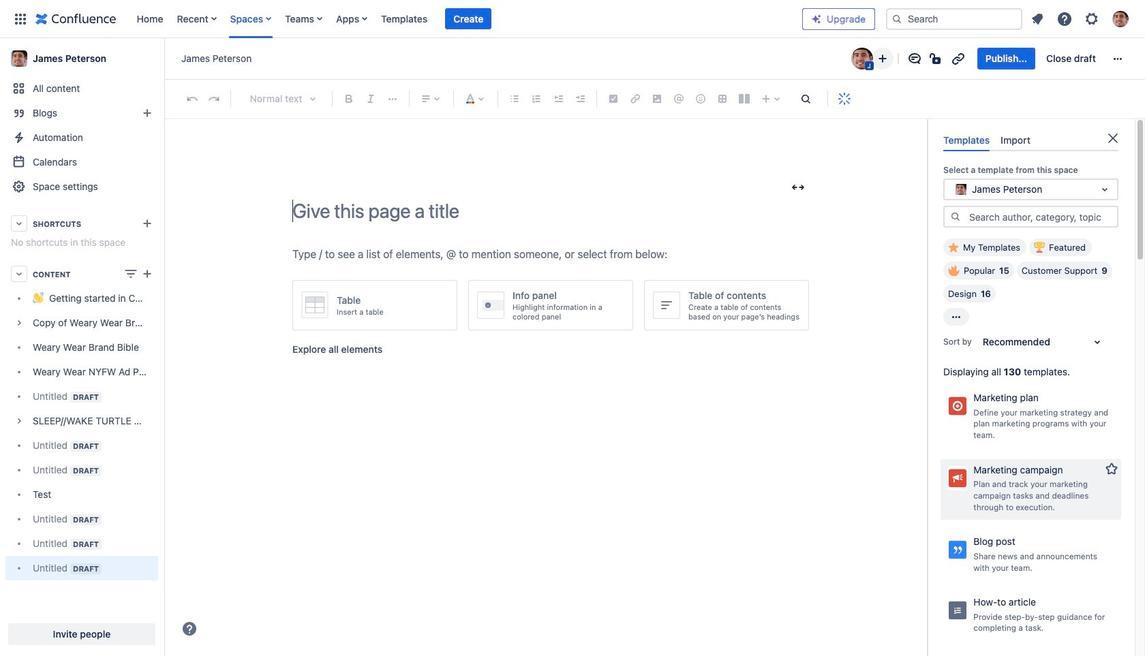 Task type: describe. For each thing, give the bounding box(es) containing it.
mention @ image
[[671, 91, 687, 107]]

no restrictions image
[[928, 50, 945, 67]]

Main content area, start typing to enter text. text field
[[292, 245, 810, 264]]

insert a table of contents based on your page image
[[653, 292, 680, 319]]

global element
[[8, 0, 802, 38]]

Search field
[[886, 8, 1022, 30]]

make page full-width image
[[790, 179, 806, 196]]

open image
[[1097, 181, 1113, 198]]

Give this page a title text field
[[292, 200, 810, 222]]

more image
[[1110, 50, 1126, 67]]

Search author, category, topic field
[[965, 207, 1117, 226]]

italic ⌘i image
[[363, 91, 379, 107]]

link ⌘k image
[[627, 91, 643, 107]]

more formatting image
[[384, 91, 401, 107]]

list for appswitcher icon
[[130, 0, 802, 38]]

create a page image
[[139, 266, 155, 282]]

premium image
[[811, 13, 822, 24]]

copy link image
[[950, 50, 966, 67]]

table ⇧⌥t image
[[714, 91, 731, 107]]

space element
[[0, 38, 164, 656]]

settings icon image
[[1084, 11, 1100, 27]]

list item inside "list"
[[445, 8, 492, 30]]



Task type: vqa. For each thing, say whether or not it's contained in the screenshot.
More fields element
no



Task type: locate. For each thing, give the bounding box(es) containing it.
find and replace image
[[797, 91, 814, 107]]

1 horizontal spatial list
[[1025, 6, 1137, 31]]

tree
[[5, 286, 158, 581]]

invite to edit image
[[874, 50, 891, 67]]

text formatting group
[[338, 88, 404, 110]]

close templates and import image
[[1105, 130, 1121, 147]]

numbered list ⌘⇧7 image
[[528, 91, 545, 107]]

change view image
[[123, 266, 139, 282]]

None search field
[[886, 8, 1022, 30]]

emoji : image
[[692, 91, 709, 107]]

search icon image
[[950, 211, 961, 222]]

list
[[130, 0, 802, 38], [1025, 6, 1137, 31]]

star marketing campaign image
[[1103, 461, 1120, 477]]

create a blog image
[[139, 105, 155, 121]]

0 horizontal spatial list
[[130, 0, 802, 38]]

undo ⌘z image
[[184, 91, 200, 107]]

group
[[977, 48, 1104, 70]]

help image
[[181, 621, 198, 637]]

list for premium icon
[[1025, 6, 1137, 31]]

layouts image
[[736, 91, 752, 107]]

tab list
[[938, 129, 1124, 151]]

appswitcher icon image
[[12, 11, 29, 27]]

collapse sidebar image
[[149, 45, 179, 72]]

bullet list ⌘⇧8 image
[[506, 91, 523, 107]]

your profile and preferences image
[[1112, 11, 1129, 27]]

insert a table image
[[301, 292, 329, 319]]

add image, video, or file image
[[649, 91, 665, 107]]

help icon image
[[1056, 11, 1073, 27]]

add shortcut image
[[139, 215, 155, 232]]

None text field
[[953, 183, 955, 196]]

redo ⌘⇧z image
[[206, 91, 222, 107]]

insert an info panel to highlight information in a colored panel image
[[477, 292, 504, 319]]

action item [] image
[[605, 91, 622, 107]]

search image
[[892, 13, 902, 24]]

bold ⌘b image
[[341, 91, 357, 107]]

banner
[[0, 0, 1145, 38]]

tree inside 'space' element
[[5, 286, 158, 581]]

notification icon image
[[1029, 11, 1046, 27]]

outdent ⇧tab image
[[550, 91, 566, 107]]

list item
[[445, 8, 492, 30]]

comment icon image
[[906, 50, 923, 67]]

confluence image
[[35, 11, 116, 27], [35, 11, 116, 27]]

list formating group
[[504, 88, 591, 110]]

indent tab image
[[572, 91, 588, 107]]



